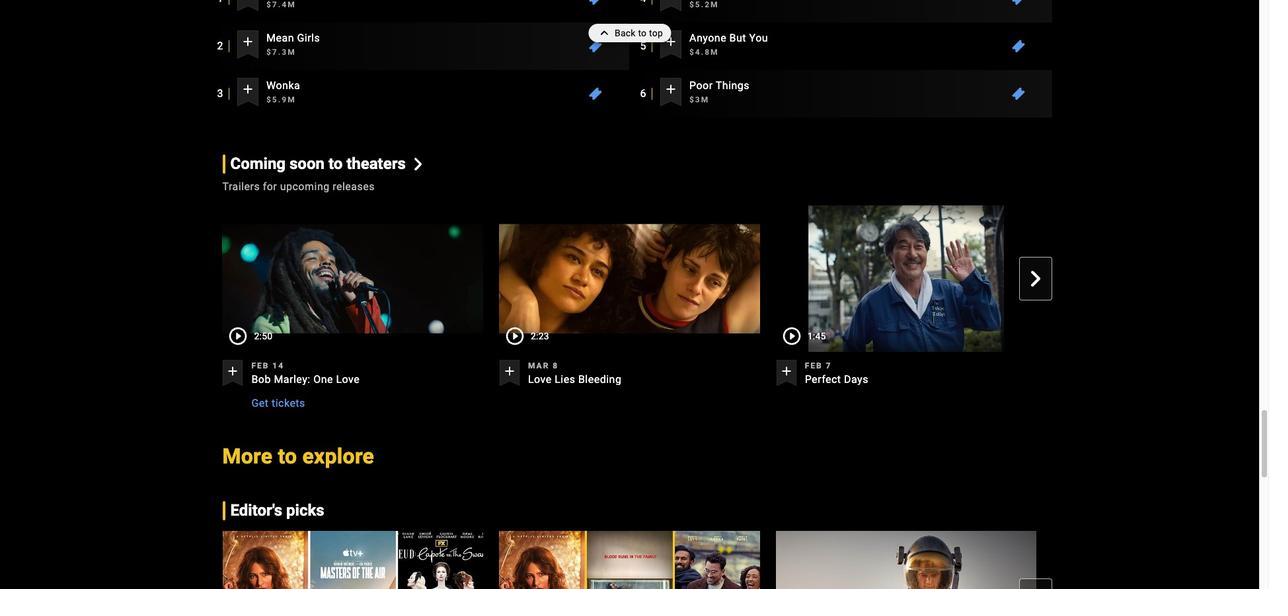 Task type: vqa. For each thing, say whether or not it's contained in the screenshot.
the right star border inline image
no



Task type: describe. For each thing, give the bounding box(es) containing it.
2 production art image from the left
[[776, 531, 1037, 590]]

add image for poor things
[[663, 81, 679, 97]]

2:50 group
[[222, 206, 483, 353]]

back
[[615, 28, 636, 38]]

perfect
[[805, 374, 841, 386]]

feb for perfect days
[[805, 362, 823, 371]]

2:50 link
[[222, 206, 483, 353]]

releases
[[333, 181, 375, 193]]

perfect days group
[[776, 206, 1037, 412]]

girls
[[297, 32, 320, 45]]

$5.2m link
[[682, 0, 1003, 15]]

explore
[[303, 444, 374, 470]]

upcoming
[[280, 181, 330, 193]]

add image for $7.4m
[[240, 0, 256, 2]]

2:23
[[531, 331, 549, 342]]

editor's picks
[[230, 502, 324, 520]]

1:45
[[808, 331, 826, 342]]

back to top
[[615, 28, 663, 38]]

wonka $5.9m
[[266, 80, 300, 105]]

feb for bob marley: one love
[[251, 362, 269, 371]]

1 vertical spatial chevron right inline image
[[1028, 271, 1044, 287]]

add image for $5.2m
[[663, 0, 679, 2]]

$3m
[[690, 95, 710, 105]]

trailers for upcoming releases
[[222, 181, 375, 193]]

more
[[222, 444, 273, 470]]

mean girls $7.3m
[[266, 32, 320, 57]]

anyone but youshowtimes link image
[[1011, 39, 1027, 54]]

one
[[313, 374, 333, 386]]

coming
[[230, 155, 286, 173]]

add image left bob
[[225, 364, 241, 380]]

add image inside love lies bleeding group
[[502, 364, 518, 380]]

trailers
[[222, 181, 260, 193]]

add image for wonka
[[240, 81, 256, 97]]

$5.9m
[[266, 95, 296, 105]]

lies
[[555, 374, 576, 386]]

$7.4m
[[266, 0, 296, 10]]

3 official trailer image from the left
[[1053, 206, 1269, 353]]

$7.4m link
[[259, 0, 580, 15]]

$7.3m
[[266, 48, 296, 57]]

more to explore
[[222, 444, 374, 470]]

official trailer image for 2:50
[[222, 206, 483, 353]]

add image for mean girls
[[240, 34, 256, 50]]

mean
[[266, 32, 294, 45]]

mar
[[528, 362, 550, 371]]

6
[[640, 88, 647, 100]]

you
[[749, 32, 768, 45]]

$5.2m
[[690, 0, 719, 10]]

top
[[649, 28, 663, 38]]

but
[[730, 32, 747, 45]]

mar 8 love lies bleeding
[[528, 362, 622, 386]]

get tickets
[[251, 397, 305, 410]]

things
[[716, 80, 750, 92]]



Task type: locate. For each thing, give the bounding box(es) containing it.
soon
[[290, 155, 325, 173]]

2 poster image from the left
[[1053, 531, 1269, 590]]

add image left $7.4m
[[240, 0, 256, 2]]

chevron right inline image
[[412, 158, 425, 171], [1028, 271, 1044, 287]]

1 vertical spatial to
[[329, 155, 343, 173]]

add image left perfect
[[779, 364, 794, 380]]

5
[[640, 40, 647, 53]]

1 horizontal spatial to
[[329, 155, 343, 173]]

2 horizontal spatial official trailer image
[[1053, 206, 1269, 353]]

0 horizontal spatial to
[[278, 444, 297, 470]]

7
[[826, 362, 832, 371]]

3
[[217, 88, 223, 100]]

group
[[207, 206, 1269, 412], [222, 206, 483, 412], [1053, 206, 1269, 412], [1053, 206, 1269, 353], [207, 531, 1269, 590], [222, 531, 483, 590], [499, 531, 760, 590], [776, 531, 1037, 590], [1053, 531, 1269, 590]]

to for explore
[[278, 444, 297, 470]]

chevron right inline image inside coming soon to theaters 'link'
[[412, 158, 425, 171]]

feb inside feb 7 perfect days
[[805, 362, 823, 371]]

get
[[251, 397, 269, 410]]

14
[[273, 362, 284, 371]]

the beekeepershowtimes link image
[[588, 0, 604, 7]]

add image for anyone but you
[[663, 34, 679, 50]]

1:45 link
[[776, 206, 1037, 353]]

0 horizontal spatial poster image
[[499, 531, 760, 590]]

1 horizontal spatial production art image
[[776, 531, 1037, 590]]

theaters
[[347, 155, 406, 173]]

0 vertical spatial chevron right inline image
[[412, 158, 425, 171]]

1 horizontal spatial poster image
[[1053, 531, 1269, 590]]

anyone
[[690, 32, 727, 45]]

for
[[263, 181, 277, 193]]

love inside mar 8 love lies bleeding
[[528, 374, 552, 386]]

2 feb from the left
[[805, 362, 823, 371]]

mean girlsshowtimes link image
[[588, 39, 604, 54]]

0 horizontal spatial chevron right inline image
[[412, 158, 425, 171]]

to right "soon"
[[329, 155, 343, 173]]

8
[[553, 362, 559, 371]]

0 horizontal spatial production art image
[[222, 531, 483, 590]]

2
[[217, 40, 223, 53]]

2 love from the left
[[528, 374, 552, 386]]

poor thingsshowtimes link image
[[1011, 86, 1027, 102]]

to
[[638, 28, 647, 38], [329, 155, 343, 173], [278, 444, 297, 470]]

love right one
[[336, 374, 360, 386]]

wonkashowtimes link image
[[588, 86, 604, 102]]

1 horizontal spatial love
[[528, 374, 552, 386]]

1 production art image from the left
[[222, 531, 483, 590]]

marley:
[[274, 374, 311, 386]]

feb up bob
[[251, 362, 269, 371]]

get tickets button
[[251, 391, 311, 412]]

to up the 5
[[638, 28, 647, 38]]

1:45 group
[[776, 206, 1037, 353]]

poor
[[690, 80, 713, 92]]

1 horizontal spatial feb
[[805, 362, 823, 371]]

to inside 'link'
[[329, 155, 343, 173]]

expand less image
[[596, 24, 615, 42]]

to inside button
[[638, 28, 647, 38]]

add image left $5.2m
[[663, 0, 679, 2]]

2:23 link
[[499, 206, 760, 353]]

0 horizontal spatial feb
[[251, 362, 269, 371]]

add image left the mar
[[502, 364, 518, 380]]

wonka
[[266, 80, 300, 92]]

love down the mar
[[528, 374, 552, 386]]

to right more
[[278, 444, 297, 470]]

2:23 group
[[499, 206, 760, 353]]

add image inside the perfect days group
[[779, 364, 794, 380]]

picks
[[286, 502, 324, 520]]

2 horizontal spatial to
[[638, 28, 647, 38]]

coming soon to theaters link
[[222, 155, 425, 174]]

add image
[[240, 0, 256, 2], [240, 81, 256, 97], [663, 81, 679, 97], [225, 364, 241, 380]]

tickets
[[272, 397, 305, 410]]

poor things $3m
[[690, 80, 750, 105]]

editor's
[[230, 502, 282, 520]]

feb inside feb 14 bob marley: one love
[[251, 362, 269, 371]]

2 official trailer image from the left
[[776, 206, 1037, 353]]

bob
[[251, 374, 271, 386]]

days
[[844, 374, 869, 386]]

1 poster image from the left
[[499, 531, 760, 590]]

love
[[336, 374, 360, 386], [528, 374, 552, 386]]

1 official trailer image from the left
[[222, 206, 483, 353]]

love inside feb 14 bob marley: one love
[[336, 374, 360, 386]]

1 horizontal spatial chevron right inline image
[[1028, 271, 1044, 287]]

1 love from the left
[[336, 374, 360, 386]]

1 feb from the left
[[251, 362, 269, 371]]

add image right 2
[[240, 34, 256, 50]]

production art image
[[222, 531, 483, 590], [776, 531, 1037, 590]]

to for top
[[638, 28, 647, 38]]

1 horizontal spatial official trailer image
[[776, 206, 1037, 353]]

bleeding
[[578, 374, 622, 386]]

official trailer image
[[222, 206, 483, 353], [776, 206, 1037, 353], [1053, 206, 1269, 353]]

feb 7 perfect days
[[805, 362, 869, 386]]

0 horizontal spatial love
[[336, 374, 360, 386]]

feb 14 bob marley: one love
[[251, 362, 360, 386]]

feb left 7
[[805, 362, 823, 371]]

2 vertical spatial to
[[278, 444, 297, 470]]

0 horizontal spatial official trailer image
[[222, 206, 483, 353]]

back to top button
[[588, 24, 671, 42]]

feb
[[251, 362, 269, 371], [805, 362, 823, 371]]

migrationshowtimes link image
[[1011, 0, 1027, 7]]

0 vertical spatial to
[[638, 28, 647, 38]]

poster image
[[499, 531, 760, 590], [1053, 531, 1269, 590]]

love lies bleeding image
[[499, 206, 760, 353]]

$4.8m
[[690, 48, 719, 57]]

coming soon to theaters
[[230, 155, 406, 173]]

anyone but you $4.8m
[[690, 32, 768, 57]]

love lies bleeding group
[[499, 206, 760, 412]]

add image right the 5
[[663, 34, 679, 50]]

official trailer image for 1:45
[[776, 206, 1037, 353]]

add image
[[663, 0, 679, 2], [240, 34, 256, 50], [663, 34, 679, 50], [502, 364, 518, 380], [779, 364, 794, 380]]

2:50
[[254, 331, 273, 342]]

add image right 3
[[240, 81, 256, 97]]

add image right 6
[[663, 81, 679, 97]]



